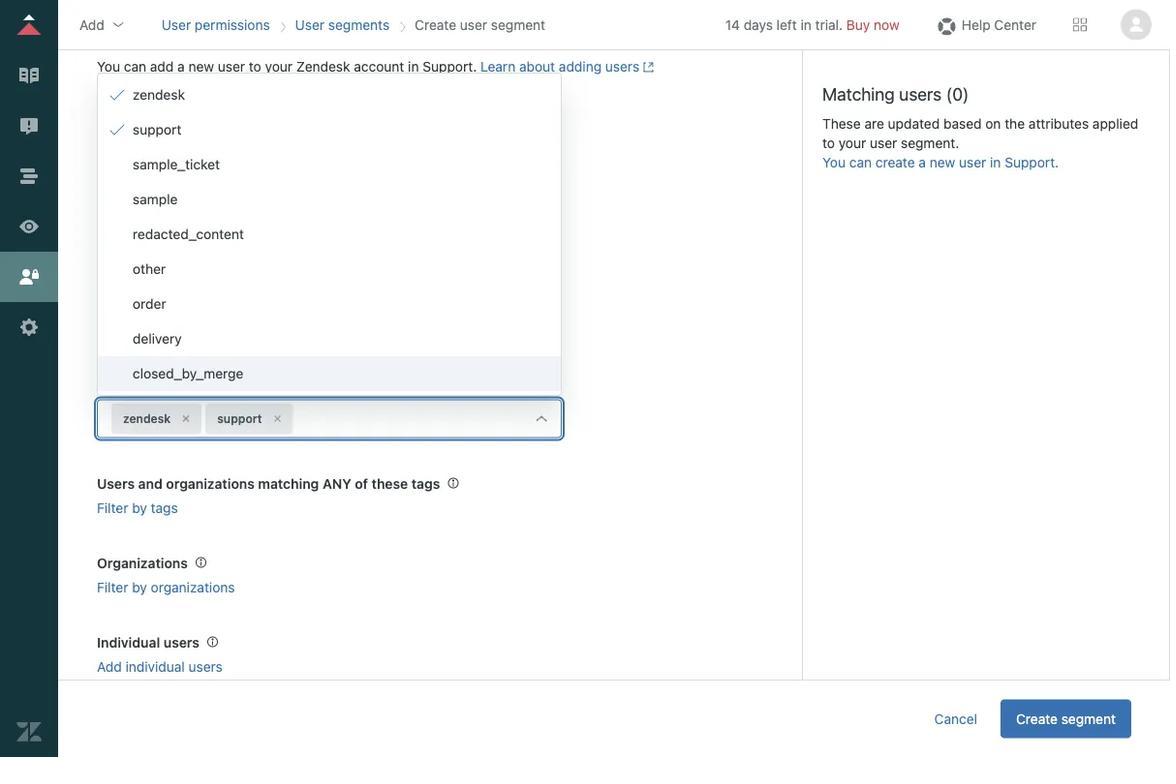 Task type: describe. For each thing, give the bounding box(es) containing it.
support. inside the these are updated based on the attributes applied to your user segment. you can create a new user in support.
[[1005, 154, 1060, 170]]

cancel button
[[919, 700, 994, 739]]

you inside the these are updated based on the attributes applied to your user segment. you can create a new user in support.
[[823, 154, 846, 170]]

1 horizontal spatial your
[[265, 59, 293, 75]]

define
[[97, 314, 138, 330]]

now
[[874, 16, 900, 32]]

redacted_content option
[[98, 217, 561, 252]]

zendesk inside users and organizations matching all of these tags element
[[123, 412, 171, 426]]

remove image for zendesk
[[181, 413, 192, 425]]

based
[[944, 116, 982, 132]]

adding
[[559, 59, 602, 75]]

segments
[[328, 16, 390, 32]]

attributes define your user segment with tags, organizations or individual users.
[[97, 285, 532, 330]]

tags for users and organizations matching any of these tags
[[412, 476, 440, 492]]

1 vertical spatial zendesk option
[[111, 404, 202, 435]]

organizations for users and organizations matching any of these tags
[[166, 476, 255, 492]]

by for organizations
[[132, 580, 147, 596]]

users right 'adding'
[[606, 59, 640, 75]]

segment.
[[901, 135, 960, 151]]

learn about adding users
[[481, 59, 640, 75]]

14
[[726, 16, 740, 32]]

matching for any
[[258, 476, 319, 492]]

user for user segments
[[295, 16, 325, 32]]

order option
[[98, 287, 561, 322]]

create
[[876, 154, 916, 170]]

segment inside attributes define your user segment with tags, organizations or individual users.
[[204, 314, 258, 330]]

buy
[[847, 16, 871, 32]]

filter for filter by tags
[[97, 500, 128, 516]]

tags,
[[292, 314, 323, 330]]

other option
[[98, 252, 561, 287]]

staff
[[120, 225, 152, 241]]

to inside the these are updated based on the attributes applied to your user segment. you can create a new user in support.
[[823, 135, 835, 151]]

users.
[[494, 314, 532, 330]]

sample option
[[98, 182, 561, 217]]

with
[[262, 314, 288, 330]]

support option inside users and organizations matching all of these tags element
[[206, 404, 293, 435]]

attributes
[[97, 285, 187, 310]]

users and organizations matching any of these tags
[[97, 476, 440, 492]]

attributes
[[1029, 116, 1090, 132]]

users for users and organizations matching all of these tags
[[97, 369, 135, 385]]

updated
[[888, 116, 940, 132]]

(0)
[[947, 83, 970, 104]]

applied
[[1093, 116, 1139, 132]]

closed_by_merge
[[133, 366, 244, 382]]

add for add individual users
[[97, 659, 122, 675]]

0 horizontal spatial support.
[[423, 59, 477, 75]]

user up name
[[175, 19, 222, 49]]

learn about adding users link
[[481, 59, 655, 75]]

user permissions image
[[16, 265, 42, 290]]

any
[[323, 476, 352, 492]]

add for add
[[79, 16, 104, 32]]

create user segment inside navigation
[[415, 16, 546, 32]]

manage articles image
[[16, 63, 42, 88]]

users and organizations matching all of these tags list box
[[97, 73, 562, 396]]

create inside button
[[1017, 711, 1058, 727]]

filter for filter by organizations
[[97, 580, 128, 596]]

filter by tags
[[97, 500, 178, 516]]

the
[[1005, 116, 1026, 132]]

zendesk inside users and organizations matching all of these tags list box
[[133, 87, 185, 103]]

learn
[[481, 59, 516, 75]]

sample_ticket
[[133, 157, 220, 173]]

users up add individual users link
[[164, 635, 200, 651]]

segment inside button
[[1062, 711, 1117, 727]]

0 vertical spatial can
[[124, 59, 146, 75]]

delivery option
[[98, 322, 561, 357]]

arrange content image
[[16, 164, 42, 189]]

0 horizontal spatial create user segment
[[97, 19, 322, 49]]

users for users and organizations matching any of these tags
[[97, 476, 135, 492]]

user for user permissions
[[162, 16, 191, 32]]

redacted_content
[[133, 226, 244, 242]]

user for user segment name
[[97, 98, 128, 114]]

navigation containing user permissions
[[158, 10, 550, 39]]

these
[[823, 116, 861, 132]]

0 vertical spatial to
[[249, 59, 261, 75]]

your inside the these are updated based on the attributes applied to your user segment. you can create a new user in support.
[[839, 135, 867, 151]]

and for users and organizations matching all of these tags
[[138, 369, 163, 385]]

help center
[[962, 16, 1037, 32]]

or
[[414, 314, 427, 330]]

other
[[133, 261, 166, 277]]

these for all
[[368, 369, 405, 385]]

user segments link
[[295, 16, 390, 32]]

moderate content image
[[16, 113, 42, 139]]

in right left
[[801, 16, 812, 32]]

zendesk products image
[[1074, 18, 1088, 32]]

tags for users and organizations matching all of these tags
[[408, 369, 437, 385]]

create segment button
[[1001, 700, 1132, 739]]

of for all
[[351, 369, 365, 385]]

left
[[777, 16, 797, 32]]

individual inside attributes define your user segment with tags, organizations or individual users.
[[431, 314, 490, 330]]

user down "permissions"
[[218, 59, 245, 75]]

permissions
[[195, 16, 270, 32]]

individual users
[[97, 635, 200, 651]]

add button
[[74, 10, 132, 39]]

0 vertical spatial zendesk option
[[98, 78, 561, 112]]

users up updated
[[900, 83, 942, 104]]

user down based in the top of the page
[[960, 154, 987, 170]]

these for any
[[372, 476, 408, 492]]



Task type: vqa. For each thing, say whether or not it's contained in the screenshot.
THERE
no



Task type: locate. For each thing, give the bounding box(es) containing it.
organizations for filter by organizations
[[151, 580, 235, 596]]

trial.
[[816, 16, 843, 32]]

user up zendesk
[[295, 16, 325, 32]]

2 filter from the top
[[97, 580, 128, 596]]

1 vertical spatial and
[[138, 476, 163, 492]]

0 vertical spatial of
[[351, 369, 365, 385]]

user up add
[[162, 16, 191, 32]]

customize design image
[[16, 214, 42, 239]]

signed-in users
[[120, 194, 223, 210]]

are
[[865, 116, 885, 132]]

cancel
[[935, 711, 978, 727]]

to down these
[[823, 135, 835, 151]]

individual right or
[[431, 314, 490, 330]]

1 horizontal spatial can
[[850, 154, 872, 170]]

2 remove image from the left
[[272, 413, 284, 425]]

support. left learn
[[423, 59, 477, 75]]

organizations up filter by tags
[[166, 476, 255, 492]]

user permissions link
[[162, 16, 270, 32]]

you
[[97, 59, 120, 75], [823, 154, 846, 170]]

you down add popup button
[[97, 59, 120, 75]]

1 vertical spatial a
[[919, 154, 927, 170]]

a right add
[[177, 59, 185, 75]]

matching
[[258, 369, 319, 385], [258, 476, 319, 492]]

1 matching from the top
[[258, 369, 319, 385]]

support down users and organizations matching all of these tags
[[217, 412, 262, 426]]

and up filter by tags
[[138, 476, 163, 492]]

filter by tags link
[[97, 500, 178, 516]]

tags up organizations in the bottom of the page
[[151, 500, 178, 516]]

user up delivery
[[173, 314, 200, 330]]

individual
[[97, 635, 160, 651]]

zendesk option down closed_by_merge
[[111, 404, 202, 435]]

of right any
[[355, 476, 368, 492]]

1 vertical spatial these
[[372, 476, 408, 492]]

about
[[520, 59, 556, 75]]

sample
[[133, 191, 178, 207]]

1 users from the top
[[97, 369, 135, 385]]

0 horizontal spatial you
[[97, 59, 120, 75]]

create user segment
[[415, 16, 546, 32], [97, 19, 322, 49]]

by
[[132, 500, 147, 516], [132, 580, 147, 596]]

support option down users and organizations matching all of these tags
[[206, 404, 293, 435]]

1 horizontal spatial user
[[162, 16, 191, 32]]

support
[[133, 122, 182, 138], [217, 412, 262, 426]]

1 vertical spatial support option
[[206, 404, 293, 435]]

filter up organizations in the bottom of the page
[[97, 500, 128, 516]]

1 vertical spatial individual
[[126, 659, 185, 675]]

users up staff ( admins, agents
[[187, 194, 223, 210]]

these right any
[[372, 476, 408, 492]]

user down add popup button
[[97, 98, 128, 114]]

users
[[97, 369, 135, 385], [97, 476, 135, 492]]

0 horizontal spatial can
[[124, 59, 146, 75]]

sample_ticket option
[[98, 147, 561, 182]]

matching for all
[[258, 369, 319, 385]]

matching left "all"
[[258, 369, 319, 385]]

1 horizontal spatial support.
[[1005, 154, 1060, 170]]

remove image down closed_by_merge
[[181, 413, 192, 425]]

on
[[986, 116, 1002, 132]]

a down the "segment."
[[919, 154, 927, 170]]

account
[[354, 59, 405, 75]]

2 vertical spatial your
[[141, 314, 169, 330]]

can left the create
[[850, 154, 872, 170]]

1 by from the top
[[132, 500, 147, 516]]

1 vertical spatial zendesk
[[123, 412, 171, 426]]

1 horizontal spatial a
[[919, 154, 927, 170]]

0 horizontal spatial user
[[97, 98, 128, 114]]

zendesk image
[[16, 720, 42, 745]]

remove image inside zendesk option
[[181, 413, 192, 425]]

your
[[265, 59, 293, 75], [839, 135, 867, 151], [141, 314, 169, 330]]

0 vertical spatial support
[[133, 122, 182, 138]]

name
[[192, 98, 227, 114]]

in inside the these are updated based on the attributes applied to your user segment. you can create a new user in support.
[[991, 154, 1002, 170]]

help center button
[[929, 10, 1043, 39]]

and
[[138, 369, 163, 385], [138, 476, 163, 492]]

to down "permissions"
[[249, 59, 261, 75]]

create segment
[[1017, 711, 1117, 727]]

user
[[162, 16, 191, 32], [295, 16, 325, 32], [97, 98, 128, 114]]

support. down the
[[1005, 154, 1060, 170]]

2 horizontal spatial your
[[839, 135, 867, 151]]

help
[[962, 16, 991, 32]]

you down these
[[823, 154, 846, 170]]

0 horizontal spatial support
[[133, 122, 182, 138]]

0 horizontal spatial new
[[188, 59, 214, 75]]

zendesk
[[296, 59, 350, 75]]

0 vertical spatial new
[[188, 59, 214, 75]]

support inside users and organizations matching all of these tags list box
[[133, 122, 182, 138]]

support option down zendesk
[[98, 112, 561, 147]]

user up learn
[[460, 16, 488, 32]]

user
[[460, 16, 488, 32], [175, 19, 222, 49], [218, 59, 245, 75], [870, 135, 898, 151], [960, 154, 987, 170], [173, 314, 200, 330]]

1 horizontal spatial create user segment
[[415, 16, 546, 32]]

0 vertical spatial a
[[177, 59, 185, 75]]

in up admins,
[[172, 194, 184, 210]]

all
[[323, 369, 348, 385]]

0 horizontal spatial individual
[[126, 659, 185, 675]]

0 vertical spatial matching
[[258, 369, 319, 385]]

add individual users
[[97, 659, 223, 675]]

organizations left or
[[326, 314, 411, 330]]

create right segments
[[415, 16, 457, 32]]

0 horizontal spatial create
[[97, 19, 169, 49]]

users down the define
[[97, 369, 135, 385]]

these are updated based on the attributes applied to your user segment. you can create a new user in support.
[[823, 116, 1139, 170]]

0 vertical spatial zendesk
[[133, 87, 185, 103]]

1 vertical spatial to
[[823, 135, 835, 151]]

create right cancel
[[1017, 711, 1058, 727]]

0 vertical spatial by
[[132, 500, 147, 516]]

remove image for support
[[272, 413, 284, 425]]

by for tags
[[132, 500, 147, 516]]

a
[[177, 59, 185, 75], [919, 154, 927, 170]]

order
[[133, 296, 166, 312]]

(opens in a new tab) image
[[640, 61, 655, 73]]

to
[[249, 59, 261, 75], [823, 135, 835, 151]]

1 and from the top
[[138, 369, 163, 385]]

new
[[188, 59, 214, 75], [930, 154, 956, 170]]

these
[[368, 369, 405, 385], [372, 476, 408, 492]]

your left zendesk
[[265, 59, 293, 75]]

Users and organizations matching ALL of these tags field
[[297, 404, 520, 435]]

tags down users and organizations matching all of these tags field
[[412, 476, 440, 492]]

days
[[744, 16, 773, 32]]

users and organizations matching all of these tags
[[97, 369, 437, 385]]

2 matching from the top
[[258, 476, 319, 492]]

0 vertical spatial add
[[79, 16, 104, 32]]

1 remove image from the left
[[181, 413, 192, 425]]

user inside navigation
[[460, 16, 488, 32]]

user segment name
[[97, 98, 227, 114]]

individual
[[431, 314, 490, 330], [126, 659, 185, 675]]

0 horizontal spatial your
[[141, 314, 169, 330]]

center
[[995, 16, 1037, 32]]

2 vertical spatial tags
[[151, 500, 178, 516]]

user permissions
[[162, 16, 270, 32]]

user segments
[[295, 16, 390, 32]]

1 horizontal spatial you
[[823, 154, 846, 170]]

new down the "segment."
[[930, 154, 956, 170]]

organizations down organizations in the bottom of the page
[[151, 580, 235, 596]]

14 days left in trial. buy now
[[726, 16, 900, 32]]

matching
[[823, 83, 895, 104]]

2 users from the top
[[97, 476, 135, 492]]

tags up users and organizations matching all of these tags field
[[408, 369, 437, 385]]

by up organizations in the bottom of the page
[[132, 500, 147, 516]]

user inside attributes define your user segment with tags, organizations or individual users.
[[173, 314, 200, 330]]

support.
[[423, 59, 477, 75], [1005, 154, 1060, 170]]

0 vertical spatial support.
[[423, 59, 477, 75]]

zendesk down add
[[133, 87, 185, 103]]

create up add
[[97, 19, 169, 49]]

0 vertical spatial your
[[265, 59, 293, 75]]

1 vertical spatial users
[[97, 476, 135, 492]]

organizations
[[97, 555, 188, 571]]

delivery
[[133, 331, 182, 347]]

by down organizations in the bottom of the page
[[132, 580, 147, 596]]

closed_by_merge option
[[98, 357, 561, 392]]

organizations
[[326, 314, 411, 330], [166, 369, 255, 385], [166, 476, 255, 492], [151, 580, 235, 596]]

1 horizontal spatial create
[[415, 16, 457, 32]]

create user segment up learn
[[415, 16, 546, 32]]

user down are
[[870, 135, 898, 151]]

add
[[150, 59, 174, 75]]

1 horizontal spatial to
[[823, 135, 835, 151]]

filter down organizations in the bottom of the page
[[97, 580, 128, 596]]

remove image
[[181, 413, 192, 425], [272, 413, 284, 425]]

0 horizontal spatial a
[[177, 59, 185, 75]]

matching left any
[[258, 476, 319, 492]]

2 by from the top
[[132, 580, 147, 596]]

users down 'individual users'
[[189, 659, 223, 675]]

users
[[606, 59, 640, 75], [900, 83, 942, 104], [187, 194, 223, 210], [164, 635, 200, 651], [189, 659, 223, 675]]

1 vertical spatial matching
[[258, 476, 319, 492]]

and down delivery
[[138, 369, 163, 385]]

you can add a new user to your zendesk account in support.
[[97, 59, 481, 75]]

1 horizontal spatial new
[[930, 154, 956, 170]]

segment
[[491, 16, 546, 32], [227, 19, 322, 49], [131, 98, 188, 114], [204, 314, 258, 330], [1062, 711, 1117, 727]]

0 vertical spatial these
[[368, 369, 405, 385]]

support down user segment name
[[133, 122, 182, 138]]

users up filter by tags
[[97, 476, 135, 492]]

a inside the these are updated based on the attributes applied to your user segment. you can create a new user in support.
[[919, 154, 927, 170]]

0 vertical spatial and
[[138, 369, 163, 385]]

filter by organizations
[[97, 580, 235, 596]]

can
[[124, 59, 146, 75], [850, 154, 872, 170]]

users and organizations matching all of these tags element
[[97, 400, 562, 439]]

1 vertical spatial new
[[930, 154, 956, 170]]

support inside users and organizations matching all of these tags element
[[217, 412, 262, 426]]

0 vertical spatial users
[[97, 369, 135, 385]]

you can create a new user in support. link
[[823, 154, 1060, 170]]

of right "all"
[[351, 369, 365, 385]]

1 vertical spatial add
[[97, 659, 122, 675]]

agents
[[219, 225, 263, 241]]

can left add
[[124, 59, 146, 75]]

these up users and organizations matching all of these tags field
[[368, 369, 405, 385]]

organizations for users and organizations matching all of these tags
[[166, 369, 255, 385]]

your up delivery
[[141, 314, 169, 330]]

support option
[[98, 112, 561, 147], [206, 404, 293, 435]]

1 vertical spatial filter
[[97, 580, 128, 596]]

new right add
[[188, 59, 214, 75]]

1 filter from the top
[[97, 500, 128, 516]]

add individual users link
[[97, 659, 223, 675]]

0 vertical spatial filter
[[97, 500, 128, 516]]

staff ( admins, agents
[[120, 225, 263, 241]]

admins,
[[165, 225, 215, 241]]

2 and from the top
[[138, 476, 163, 492]]

of
[[351, 369, 365, 385], [355, 476, 368, 492]]

zendesk option down zendesk
[[98, 78, 561, 112]]

1 horizontal spatial individual
[[431, 314, 490, 330]]

of for any
[[355, 476, 368, 492]]

organizations down delivery
[[166, 369, 255, 385]]

2 horizontal spatial user
[[295, 16, 325, 32]]

in
[[801, 16, 812, 32], [408, 59, 419, 75], [991, 154, 1002, 170], [172, 194, 184, 210]]

create
[[415, 16, 457, 32], [97, 19, 169, 49], [1017, 711, 1058, 727]]

add inside popup button
[[79, 16, 104, 32]]

navigation
[[158, 10, 550, 39]]

tags
[[408, 369, 437, 385], [412, 476, 440, 492], [151, 500, 178, 516]]

1 horizontal spatial remove image
[[272, 413, 284, 425]]

0 horizontal spatial to
[[249, 59, 261, 75]]

and for users and organizations matching any of these tags
[[138, 476, 163, 492]]

2 horizontal spatial create
[[1017, 711, 1058, 727]]

zendesk option
[[98, 78, 561, 112], [111, 404, 202, 435]]

your down these
[[839, 135, 867, 151]]

0 vertical spatial you
[[97, 59, 120, 75]]

1 vertical spatial can
[[850, 154, 872, 170]]

individual down 'individual users'
[[126, 659, 185, 675]]

User segment name field
[[97, 123, 562, 162]]

can inside the these are updated based on the attributes applied to your user segment. you can create a new user in support.
[[850, 154, 872, 170]]

remove image down users and organizations matching all of these tags
[[272, 413, 284, 425]]

in down on
[[991, 154, 1002, 170]]

0 horizontal spatial remove image
[[181, 413, 192, 425]]

matching users (0)
[[823, 83, 970, 104]]

0 vertical spatial individual
[[431, 314, 490, 330]]

1 vertical spatial of
[[355, 476, 368, 492]]

1 horizontal spatial support
[[217, 412, 262, 426]]

(
[[160, 225, 165, 241]]

settings image
[[16, 315, 42, 340]]

filter by organizations link
[[97, 580, 235, 596]]

1 vertical spatial tags
[[412, 476, 440, 492]]

0 vertical spatial support option
[[98, 112, 561, 147]]

signed-
[[120, 194, 172, 210]]

add
[[79, 16, 104, 32], [97, 659, 122, 675]]

zendesk down closed_by_merge
[[123, 412, 171, 426]]

1 vertical spatial your
[[839, 135, 867, 151]]

1 vertical spatial you
[[823, 154, 846, 170]]

organizations inside attributes define your user segment with tags, organizations or individual users.
[[326, 314, 411, 330]]

in right account
[[408, 59, 419, 75]]

1 vertical spatial by
[[132, 580, 147, 596]]

new inside the these are updated based on the attributes applied to your user segment. you can create a new user in support.
[[930, 154, 956, 170]]

create user segment up add
[[97, 19, 322, 49]]

your inside attributes define your user segment with tags, organizations or individual users.
[[141, 314, 169, 330]]

1 vertical spatial support
[[217, 412, 262, 426]]

0 vertical spatial tags
[[408, 369, 437, 385]]

1 vertical spatial support.
[[1005, 154, 1060, 170]]



